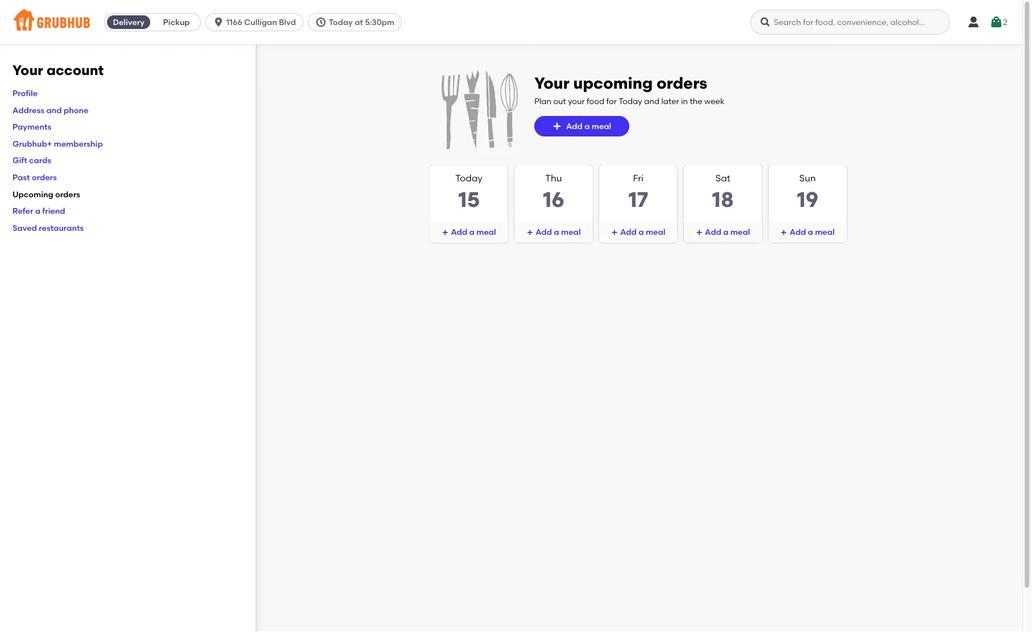 Task type: locate. For each thing, give the bounding box(es) containing it.
add a meal button down 15
[[430, 222, 508, 243]]

blvd
[[279, 17, 296, 27]]

add a meal down 15
[[451, 227, 496, 237]]

your account
[[13, 62, 104, 79]]

meal down "18"
[[731, 227, 750, 237]]

gift
[[13, 156, 27, 165]]

for
[[607, 96, 617, 106]]

0 vertical spatial orders
[[657, 74, 708, 93]]

add a meal
[[566, 121, 612, 131], [451, 227, 496, 237], [536, 227, 581, 237], [621, 227, 666, 237], [705, 227, 750, 237], [790, 227, 835, 237]]

a down 19 on the right of page
[[808, 227, 814, 237]]

today up 15
[[456, 173, 483, 184]]

add a meal down 16
[[536, 227, 581, 237]]

18
[[712, 187, 734, 213]]

your up profile link
[[13, 62, 43, 79]]

add a meal button down "18"
[[685, 222, 762, 243]]

address and phone link
[[13, 105, 88, 115]]

a for 17
[[639, 227, 644, 237]]

meal down 16
[[561, 227, 581, 237]]

culligan
[[244, 17, 277, 27]]

0 horizontal spatial today
[[329, 17, 353, 27]]

upcoming orders link
[[13, 189, 80, 199]]

2 horizontal spatial today
[[619, 96, 643, 106]]

add a meal button for 18
[[685, 222, 762, 243]]

grubhub+ membership link
[[13, 139, 103, 149]]

payments
[[13, 122, 51, 132]]

today right for
[[619, 96, 643, 106]]

add
[[566, 121, 583, 131], [451, 227, 468, 237], [536, 227, 552, 237], [621, 227, 637, 237], [705, 227, 722, 237], [790, 227, 806, 237]]

add a meal button down 17
[[600, 222, 677, 243]]

a down 16
[[554, 227, 560, 237]]

add for 19
[[790, 227, 806, 237]]

svg image
[[967, 15, 981, 29], [990, 15, 1004, 29], [760, 17, 771, 28], [696, 230, 703, 236], [781, 230, 788, 236]]

orders
[[657, 74, 708, 93], [32, 173, 57, 182], [55, 189, 80, 199]]

orders up upcoming orders
[[32, 173, 57, 182]]

meal down 15
[[477, 227, 496, 237]]

gift cards link
[[13, 156, 51, 165]]

sat 18
[[712, 173, 734, 213]]

today inside button
[[329, 17, 353, 27]]

a for 15
[[470, 227, 475, 237]]

today at 5:30pm button
[[308, 13, 407, 31]]

add down 15
[[451, 227, 468, 237]]

your for upcoming
[[535, 74, 570, 93]]

out
[[554, 96, 566, 106]]

a for 19
[[808, 227, 814, 237]]

membership
[[54, 139, 103, 149]]

2 vertical spatial orders
[[55, 189, 80, 199]]

a for 16
[[554, 227, 560, 237]]

past
[[13, 173, 30, 182]]

svg image for add a meal button related to 16
[[527, 230, 534, 236]]

a
[[585, 121, 590, 131], [35, 206, 40, 216], [470, 227, 475, 237], [554, 227, 560, 237], [639, 227, 644, 237], [724, 227, 729, 237], [808, 227, 814, 237]]

add a meal down 19 on the right of page
[[790, 227, 835, 237]]

add down 17
[[621, 227, 637, 237]]

svg image inside "today at 5:30pm" button
[[315, 17, 327, 28]]

16
[[543, 187, 565, 213]]

svg image for add a meal button below your
[[553, 122, 562, 131]]

add for 17
[[621, 227, 637, 237]]

add down "18"
[[705, 227, 722, 237]]

payments link
[[13, 122, 51, 132]]

a down 15
[[470, 227, 475, 237]]

a down "18"
[[724, 227, 729, 237]]

and
[[644, 96, 660, 106], [46, 105, 62, 115]]

1 horizontal spatial today
[[456, 173, 483, 184]]

meal for 19
[[816, 227, 835, 237]]

add down 16
[[536, 227, 552, 237]]

add a meal button down 19 on the right of page
[[769, 222, 847, 243]]

meal
[[592, 121, 612, 131], [477, 227, 496, 237], [561, 227, 581, 237], [646, 227, 666, 237], [731, 227, 750, 237], [816, 227, 835, 237]]

svg image
[[213, 17, 224, 28], [315, 17, 327, 28], [553, 122, 562, 131], [442, 230, 449, 236], [527, 230, 534, 236], [612, 230, 618, 236]]

thu
[[546, 173, 562, 184]]

1166 culligan blvd
[[227, 17, 296, 27]]

add a meal button for 16
[[515, 222, 593, 243]]

gift cards
[[13, 156, 51, 165]]

add a meal down "18"
[[705, 227, 750, 237]]

add a meal button for 19
[[769, 222, 847, 243]]

0 horizontal spatial your
[[13, 62, 43, 79]]

add a meal down food on the top right of the page
[[566, 121, 612, 131]]

past orders link
[[13, 173, 57, 182]]

fri 17
[[629, 173, 649, 213]]

add a meal button
[[535, 116, 630, 137], [430, 222, 508, 243], [515, 222, 593, 243], [600, 222, 677, 243], [685, 222, 762, 243], [769, 222, 847, 243]]

a down 17
[[639, 227, 644, 237]]

1166 culligan blvd button
[[206, 13, 308, 31]]

your
[[13, 62, 43, 79], [535, 74, 570, 93]]

add a meal down 17
[[621, 227, 666, 237]]

0 vertical spatial today
[[329, 17, 353, 27]]

1 vertical spatial today
[[619, 96, 643, 106]]

orders up in
[[657, 74, 708, 93]]

today left at
[[329, 17, 353, 27]]

meal for 18
[[731, 227, 750, 237]]

today
[[329, 17, 353, 27], [619, 96, 643, 106], [456, 173, 483, 184]]

add a meal button down 16
[[515, 222, 593, 243]]

your inside your upcoming orders plan out your food for today and later in the week
[[535, 74, 570, 93]]

add a meal button for 17
[[600, 222, 677, 243]]

and left phone
[[46, 105, 62, 115]]

add down 19 on the right of page
[[790, 227, 806, 237]]

profile link
[[13, 88, 38, 98]]

1 vertical spatial orders
[[32, 173, 57, 182]]

add for 16
[[536, 227, 552, 237]]

Search for food, convenience, alcohol... search field
[[751, 10, 950, 35]]

your up out
[[535, 74, 570, 93]]

a right refer
[[35, 206, 40, 216]]

at
[[355, 17, 363, 27]]

add for 15
[[451, 227, 468, 237]]

saved
[[13, 223, 37, 233]]

and left later
[[644, 96, 660, 106]]

food
[[587, 96, 605, 106]]

1 horizontal spatial your
[[535, 74, 570, 93]]

meal down 19 on the right of page
[[816, 227, 835, 237]]

meal down food on the top right of the page
[[592, 121, 612, 131]]

in
[[681, 96, 688, 106]]

your for account
[[13, 62, 43, 79]]

1 horizontal spatial and
[[644, 96, 660, 106]]

cards
[[29, 156, 51, 165]]

fri
[[633, 173, 644, 184]]

svg image for add a meal button corresponding to 17
[[612, 230, 618, 236]]

orders up the 'friend'
[[55, 189, 80, 199]]

2 vertical spatial today
[[456, 173, 483, 184]]

phone
[[64, 105, 88, 115]]

19
[[797, 187, 819, 213]]

meal for 16
[[561, 227, 581, 237]]

svg image inside '1166 culligan blvd' button
[[213, 17, 224, 28]]

meal down 17
[[646, 227, 666, 237]]



Task type: describe. For each thing, give the bounding box(es) containing it.
past orders
[[13, 173, 57, 182]]

upcoming
[[574, 74, 653, 93]]

refer
[[13, 206, 33, 216]]

15
[[458, 187, 480, 213]]

add a meal for 19
[[790, 227, 835, 237]]

meal for 15
[[477, 227, 496, 237]]

refer a friend link
[[13, 206, 65, 216]]

address and phone
[[13, 105, 88, 115]]

add a meal for 18
[[705, 227, 750, 237]]

delivery button
[[105, 13, 153, 31]]

saved restaurants link
[[13, 223, 84, 233]]

sat
[[716, 173, 731, 184]]

0 horizontal spatial and
[[46, 105, 62, 115]]

refer a friend
[[13, 206, 65, 216]]

main navigation navigation
[[0, 0, 1023, 44]]

today for at
[[329, 17, 353, 27]]

thu 16
[[543, 173, 565, 213]]

svg image for 15 add a meal button
[[442, 230, 449, 236]]

add a meal button for 15
[[430, 222, 508, 243]]

today for 15
[[456, 173, 483, 184]]

orders for past orders
[[32, 173, 57, 182]]

add a meal for 17
[[621, 227, 666, 237]]

and inside your upcoming orders plan out your food for today and later in the week
[[644, 96, 660, 106]]

week
[[705, 96, 725, 106]]

grubhub+ membership
[[13, 139, 103, 149]]

restaurants
[[39, 223, 84, 233]]

svg image inside the 2 button
[[990, 15, 1004, 29]]

orders for upcoming orders
[[55, 189, 80, 199]]

add a meal for 15
[[451, 227, 496, 237]]

orders inside your upcoming orders plan out your food for today and later in the week
[[657, 74, 708, 93]]

upcoming orders
[[13, 189, 80, 199]]

17
[[629, 187, 649, 213]]

today at 5:30pm
[[329, 17, 395, 27]]

sun 19
[[797, 173, 819, 213]]

your
[[568, 96, 585, 106]]

profile
[[13, 88, 38, 98]]

sun
[[800, 173, 816, 184]]

today 15
[[456, 173, 483, 213]]

add for 18
[[705, 227, 722, 237]]

your upcoming orders plan out your food for today and later in the week
[[535, 74, 725, 106]]

friend
[[42, 206, 65, 216]]

a down food on the top right of the page
[[585, 121, 590, 131]]

saved restaurants
[[13, 223, 84, 233]]

later
[[662, 96, 680, 106]]

meal for 17
[[646, 227, 666, 237]]

5:30pm
[[365, 17, 395, 27]]

account
[[46, 62, 104, 79]]

delivery
[[113, 17, 144, 27]]

pickup
[[163, 17, 190, 27]]

address
[[13, 105, 45, 115]]

grubhub+
[[13, 139, 52, 149]]

today inside your upcoming orders plan out your food for today and later in the week
[[619, 96, 643, 106]]

add a meal button down your
[[535, 116, 630, 137]]

upcoming
[[13, 189, 53, 199]]

pickup button
[[153, 13, 200, 31]]

1166
[[227, 17, 242, 27]]

2 button
[[990, 12, 1008, 32]]

add a meal for 16
[[536, 227, 581, 237]]

add down your
[[566, 121, 583, 131]]

2
[[1004, 17, 1008, 27]]

a for 18
[[724, 227, 729, 237]]

plan
[[535, 96, 552, 106]]

the
[[690, 96, 703, 106]]



Task type: vqa. For each thing, say whether or not it's contained in the screenshot.


